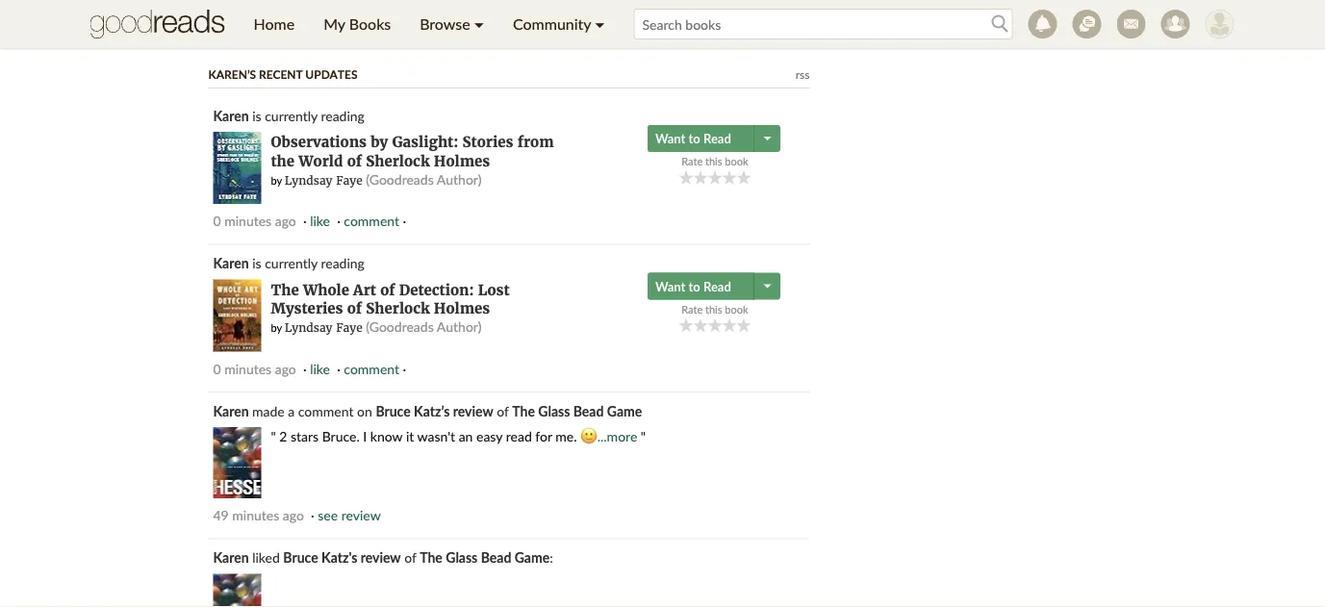 Task type: describe. For each thing, give the bounding box(es) containing it.
of up easy
[[497, 403, 509, 419]]

faye for world
[[336, 173, 363, 188]]

sherlock for gaslight:
[[366, 152, 430, 170]]

the
[[271, 152, 295, 170]]

2 vertical spatial comment link
[[344, 361, 400, 377]]

rate for observations by gaslight: stories from the world of sherlock holmes
[[682, 155, 703, 168]]

books
[[649, 25, 682, 41]]

rss link
[[796, 67, 810, 81]]

observations by gaslight: stories from the world of sherlock holmes link
[[271, 133, 554, 170]]

bruce katz's review link
[[376, 403, 494, 419]]

2 horizontal spatial the
[[512, 403, 535, 419]]

home
[[254, 14, 295, 33]]

49
[[213, 508, 229, 524]]

my group discussions image
[[1073, 10, 1102, 39]]

my
[[324, 14, 345, 33]]

1 horizontal spatial bead
[[573, 403, 604, 419]]

karen is currently reading for observations
[[213, 108, 365, 124]]

want to read for observations by gaslight: stories from the world of sherlock holmes
[[656, 131, 732, 147]]

see all 9 books that         karen is reading… link
[[599, 24, 810, 42]]

...more link
[[598, 428, 638, 444]]

karen left liked
[[213, 550, 249, 566]]

detection:
[[399, 281, 474, 299]]

0 minutes ago link for like link associated with the middle comment link
[[213, 213, 296, 229]]

updates
[[306, 67, 358, 81]]

art
[[353, 281, 376, 299]]

Search books text field
[[634, 9, 1013, 39]]

browse ▾ button
[[406, 0, 499, 48]]

0 vertical spatial review
[[453, 403, 494, 419]]

by for observations
[[271, 174, 282, 187]]

0 horizontal spatial bruce
[[283, 550, 318, 566]]

on
[[357, 403, 372, 419]]

karen down karen's
[[213, 108, 249, 124]]

recent
[[259, 67, 303, 81]]

observations
[[271, 133, 367, 151]]

lyndsay faye link for mysteries
[[285, 321, 363, 336]]

1 horizontal spatial the
[[420, 550, 443, 566]]

rate this book for observations by gaslight: stories from the world of sherlock holmes
[[682, 155, 749, 168]]

2 vertical spatial review
[[361, 550, 401, 566]]

comment up bruce.
[[298, 403, 354, 419]]

like link for the bottom comment link
[[310, 361, 330, 377]]

dec 04, 2023 04:34pm link
[[285, 1, 424, 17]]

bob builder image
[[1206, 10, 1235, 39]]

rss
[[796, 67, 810, 81]]

reading…
[[759, 25, 810, 41]]

karen left made
[[213, 403, 249, 419]]

2 " from the left
[[641, 428, 646, 444]]

wasn't
[[417, 428, 455, 444]]

me.
[[556, 428, 577, 444]]

karen inside dec 04, 2023 04:34pm · comment see all 9 books that         karen is reading…
[[711, 25, 744, 41]]

world
[[299, 152, 343, 170]]

karen's recent updates
[[208, 67, 358, 81]]

the inside the whole art of detection: lost mysteries of sherlock holmes by lyndsay faye (goodreads author)
[[271, 281, 299, 299]]

katz's
[[322, 550, 357, 566]]

Search for books to add to your shelves search field
[[634, 9, 1013, 39]]

karen up the whole art of detection by lyndsay faye image at the left of page
[[213, 255, 249, 272]]

0 minutes ago link for like link related to the bottom comment link
[[213, 361, 296, 377]]

easy
[[477, 428, 503, 444]]

(goodreads for gaslight:
[[366, 171, 434, 187]]

holmes for detection:
[[434, 300, 490, 318]]

gaslight:
[[392, 133, 459, 151]]

sherlock for art
[[366, 300, 430, 318]]

my books
[[324, 14, 391, 33]]

:
[[550, 550, 553, 566]]

4 karen link from the top
[[213, 550, 249, 566]]

read
[[506, 428, 532, 444]]

a
[[288, 403, 295, 419]]

is for observations by gaslight: stories from the world of sherlock holmes
[[252, 108, 261, 124]]

0 vertical spatial the glass bead game link
[[512, 403, 642, 419]]

the whole art of detection: lost mysteries of sherlock holmes link
[[271, 281, 510, 318]]

whole
[[303, 281, 349, 299]]

karen link for the
[[213, 255, 249, 272]]

lost
[[478, 281, 510, 299]]

currently for the
[[265, 255, 318, 272]]

is for the whole art of detection: lost mysteries of sherlock holmes
[[252, 255, 261, 272]]

karen liked bruce katz's review of the glass bead game :
[[213, 550, 553, 566]]

1 horizontal spatial game
[[607, 403, 642, 419]]

stars
[[291, 428, 319, 444]]

faye for mysteries
[[336, 321, 363, 336]]

see
[[318, 508, 338, 524]]

my books link
[[309, 0, 406, 48]]

0 vertical spatial glass
[[538, 403, 570, 419]]

see
[[599, 25, 620, 41]]

2023
[[334, 1, 365, 17]]

holmes for from
[[434, 152, 490, 170]]

to for observations by gaslight: stories from the world of sherlock holmes
[[689, 131, 701, 147]]

observations by gaslight by lyndsay faye image
[[213, 132, 261, 204]]

...more
[[598, 428, 638, 444]]

see review link
[[318, 508, 381, 524]]

49 minutes ago link
[[213, 508, 304, 524]]

rate for the whole art of detection: lost mysteries of sherlock holmes
[[682, 303, 703, 316]]

books
[[349, 14, 391, 33]]

from
[[518, 133, 554, 151]]

reading for by
[[321, 108, 365, 124]]

ago for like link related to the bottom comment link "0 minutes ago" link
[[275, 361, 296, 377]]

04,
[[312, 1, 330, 17]]

minutes for the middle comment link
[[225, 213, 272, 229]]

want to read for the whole art of detection: lost mysteries of sherlock holmes
[[656, 279, 732, 294]]

· inside dec 04, 2023 04:34pm · comment see all 9 books that         karen is reading…
[[431, 1, 434, 17]]

like for like link related to the bottom comment link
[[310, 361, 330, 377]]

of inside observations by gaslight: stories from the world of sherlock holmes by lyndsay faye (goodreads author)
[[347, 152, 362, 170]]



Task type: locate. For each thing, give the bounding box(es) containing it.
lyndsay for mysteries
[[285, 321, 333, 336]]

the whole art of detection by lyndsay faye image
[[213, 280, 261, 352]]

(goodreads
[[366, 171, 434, 187], [366, 319, 434, 335]]

review right see
[[342, 508, 381, 524]]

bead up 🙂
[[573, 403, 604, 419]]

want for observations by gaslight: stories from the world of sherlock holmes
[[656, 131, 686, 147]]

holmes inside the whole art of detection: lost mysteries of sherlock holmes by lyndsay faye (goodreads author)
[[434, 300, 490, 318]]

0 down observations by gaslight by lyndsay faye image
[[213, 213, 221, 229]]

read for observations by gaslight: stories from the world of sherlock holmes
[[704, 131, 732, 147]]

0 for the bottom comment link
[[213, 361, 221, 377]]

like link down mysteries at the left
[[310, 361, 330, 377]]

2 want to read button from the top
[[648, 273, 757, 300]]

1 vertical spatial author)
[[437, 319, 482, 335]]

0
[[213, 213, 221, 229], [213, 361, 221, 377]]

by left "gaslight:"
[[371, 133, 388, 151]]

2 vertical spatial by
[[271, 322, 282, 335]]

0 vertical spatial by
[[371, 133, 388, 151]]

currently up whole
[[265, 255, 318, 272]]

1 horizontal spatial bruce
[[376, 403, 411, 419]]

"
[[271, 428, 276, 444], [641, 428, 646, 444]]

bead
[[573, 403, 604, 419], [481, 550, 512, 566]]

1 vertical spatial lyndsay faye link
[[285, 321, 363, 336]]

home link
[[239, 0, 309, 48]]

1 lyndsay from the top
[[285, 173, 333, 188]]

of right world
[[347, 152, 362, 170]]

want to read
[[656, 131, 732, 147], [656, 279, 732, 294]]

2 like from the top
[[310, 361, 330, 377]]

the glass bead game by hermann hesse image
[[213, 428, 261, 499], [213, 574, 261, 607]]

2 author) from the top
[[437, 319, 482, 335]]

rate
[[682, 155, 703, 168], [682, 303, 703, 316]]

2
[[279, 428, 287, 444]]

of right art
[[380, 281, 395, 299]]

comment up on
[[344, 361, 400, 377]]

browse
[[420, 14, 470, 33]]

0 vertical spatial want
[[656, 131, 686, 147]]

0 vertical spatial bead
[[573, 403, 604, 419]]

2 rate from the top
[[682, 303, 703, 316]]

9
[[638, 25, 646, 41]]

0 vertical spatial (goodreads
[[366, 171, 434, 187]]

1 to from the top
[[689, 131, 701, 147]]

to
[[689, 131, 701, 147], [689, 279, 701, 294]]

faye inside the whole art of detection: lost mysteries of sherlock holmes by lyndsay faye (goodreads author)
[[336, 321, 363, 336]]

1 vertical spatial want to read
[[656, 279, 732, 294]]

currently up the observations
[[265, 108, 318, 124]]

0 vertical spatial sherlock
[[366, 152, 430, 170]]

comment link
[[438, 1, 493, 17], [344, 213, 400, 229], [344, 361, 400, 377]]

2 vertical spatial the
[[420, 550, 443, 566]]

friend requests image
[[1162, 10, 1190, 39]]

1 vertical spatial bruce
[[283, 550, 318, 566]]

glass up for
[[538, 403, 570, 419]]

read
[[704, 131, 732, 147], [704, 279, 732, 294]]

holmes inside observations by gaslight: stories from the world of sherlock holmes by lyndsay faye (goodreads author)
[[434, 152, 490, 170]]

community
[[513, 14, 591, 33]]

0 vertical spatial like
[[310, 213, 330, 229]]

0 vertical spatial lyndsay faye link
[[285, 173, 363, 188]]

0 down the whole art of detection by lyndsay faye image at the left of page
[[213, 361, 221, 377]]

1 vertical spatial the glass bead game link
[[420, 550, 550, 566]]

sherlock
[[366, 152, 430, 170], [366, 300, 430, 318]]

2 faye from the top
[[336, 321, 363, 336]]

is
[[747, 25, 756, 41], [252, 108, 261, 124], [252, 255, 261, 272]]

1 vertical spatial comment link
[[344, 213, 400, 229]]

book for observations by gaslight: stories from the world of sherlock holmes
[[725, 155, 749, 168]]

comment up art
[[344, 213, 400, 229]]

of right bruce katz's review link
[[405, 550, 417, 566]]

is down recent
[[252, 108, 261, 124]]

review
[[453, 403, 494, 419], [342, 508, 381, 524], [361, 550, 401, 566]]

2 0 minutes ago · like · comment · from the top
[[213, 361, 410, 377]]

2 vertical spatial minutes
[[232, 508, 279, 524]]

1 sherlock from the top
[[366, 152, 430, 170]]

1 vertical spatial ago
[[275, 361, 296, 377]]

1 vertical spatial currently
[[265, 255, 318, 272]]

lyndsay down world
[[285, 173, 333, 188]]

is left reading… at the right top of the page
[[747, 25, 756, 41]]

like down world
[[310, 213, 330, 229]]

comment right "04:34pm"
[[438, 1, 493, 17]]

holmes
[[434, 152, 490, 170], [434, 300, 490, 318]]

0 minutes ago link up made
[[213, 361, 296, 377]]

author) inside the whole art of detection: lost mysteries of sherlock holmes by lyndsay faye (goodreads author)
[[437, 319, 482, 335]]

1 vertical spatial (goodreads
[[366, 319, 434, 335]]

ago
[[275, 213, 296, 229], [275, 361, 296, 377], [283, 508, 304, 524]]

author) for detection:
[[437, 319, 482, 335]]

game
[[607, 403, 642, 419], [515, 550, 550, 566]]

holmes down stories
[[434, 152, 490, 170]]

the glass bead game by hermann hesse image down liked
[[213, 574, 261, 607]]

ago up a
[[275, 361, 296, 377]]

2 like link from the top
[[310, 361, 330, 377]]

0 minutes ago · like · comment · for like link associated with the middle comment link
[[213, 213, 410, 229]]

2 this from the top
[[706, 303, 723, 316]]

0 vertical spatial bruce
[[376, 403, 411, 419]]

the up read
[[512, 403, 535, 419]]

0 horizontal spatial "
[[271, 428, 276, 444]]

i
[[363, 428, 367, 444]]

bruce right liked
[[283, 550, 318, 566]]

3 karen link from the top
[[213, 403, 249, 419]]

made
[[252, 403, 285, 419]]

author) down detection:
[[437, 319, 482, 335]]

reading for whole
[[321, 255, 365, 272]]

2 vertical spatial ago
[[283, 508, 304, 524]]

comment link up on
[[344, 361, 400, 377]]

karen is currently reading up the observations
[[213, 108, 365, 124]]

2 lyndsay from the top
[[285, 321, 333, 336]]

lyndsay faye link down mysteries at the left
[[285, 321, 363, 336]]

karen link for "
[[213, 403, 249, 419]]

(goodreads inside observations by gaslight: stories from the world of sherlock holmes by lyndsay faye (goodreads author)
[[366, 171, 434, 187]]

1 " from the left
[[271, 428, 276, 444]]

karen is currently reading
[[213, 108, 365, 124], [213, 255, 365, 272]]

1 faye from the top
[[336, 173, 363, 188]]

faye inside observations by gaslight: stories from the world of sherlock holmes by lyndsay faye (goodreads author)
[[336, 173, 363, 188]]

1 0 minutes ago link from the top
[[213, 213, 296, 229]]

minutes for the bottom comment link
[[225, 361, 272, 377]]

2 0 from the top
[[213, 361, 221, 377]]

is inside dec 04, 2023 04:34pm · comment see all 9 books that         karen is reading…
[[747, 25, 756, 41]]

1 vertical spatial is
[[252, 108, 261, 124]]

by inside the whole art of detection: lost mysteries of sherlock holmes by lyndsay faye (goodreads author)
[[271, 322, 282, 335]]

1 read from the top
[[704, 131, 732, 147]]

comment
[[438, 1, 493, 17], [344, 213, 400, 229], [344, 361, 400, 377], [298, 403, 354, 419]]

(goodreads for art
[[366, 319, 434, 335]]

1 vertical spatial read
[[704, 279, 732, 294]]

0 vertical spatial this
[[706, 155, 723, 168]]

minutes down observations by gaslight by lyndsay faye image
[[225, 213, 272, 229]]

this for the whole art of detection: lost mysteries of sherlock holmes
[[706, 303, 723, 316]]

author) inside observations by gaslight: stories from the world of sherlock holmes by lyndsay faye (goodreads author)
[[437, 171, 482, 187]]

sherlock down art
[[366, 300, 430, 318]]

2 rate this book from the top
[[682, 303, 749, 316]]

0 vertical spatial rate
[[682, 155, 703, 168]]

0 minutes ago link
[[213, 213, 296, 229], [213, 361, 296, 377]]

sherlock inside observations by gaslight: stories from the world of sherlock holmes by lyndsay faye (goodreads author)
[[366, 152, 430, 170]]

want
[[656, 131, 686, 147], [656, 279, 686, 294]]

1 want to read button from the top
[[648, 125, 757, 152]]

katz's
[[414, 403, 450, 419]]

0 vertical spatial want to read button
[[648, 125, 757, 152]]

0 vertical spatial the glass bead game by hermann hesse image
[[213, 428, 261, 499]]

1 this from the top
[[706, 155, 723, 168]]

1 rate this book from the top
[[682, 155, 749, 168]]

1 book from the top
[[725, 155, 749, 168]]

1 vertical spatial the
[[512, 403, 535, 419]]

an
[[459, 428, 473, 444]]

1 vertical spatial minutes
[[225, 361, 272, 377]]

want for the whole art of detection: lost mysteries of sherlock holmes
[[656, 279, 686, 294]]

2 want from the top
[[656, 279, 686, 294]]

read for the whole art of detection: lost mysteries of sherlock holmes
[[704, 279, 732, 294]]

karen's
[[208, 67, 256, 81]]

lyndsay faye link for world
[[285, 173, 363, 188]]

▾ left all on the top of page
[[595, 14, 605, 33]]

bruce.
[[322, 428, 360, 444]]

want to read button
[[648, 125, 757, 152], [648, 273, 757, 300]]

2 the glass bead game by hermann hesse image from the top
[[213, 574, 261, 607]]

notifications image
[[1029, 10, 1058, 39]]

0 horizontal spatial the
[[271, 281, 299, 299]]

1 like from the top
[[310, 213, 330, 229]]

book
[[725, 155, 749, 168], [725, 303, 749, 316]]

stories
[[463, 133, 514, 151]]

the glass bead game link
[[512, 403, 642, 419], [420, 550, 550, 566]]

1 reading from the top
[[321, 108, 365, 124]]

0 horizontal spatial bead
[[481, 550, 512, 566]]

karen made a comment on bruce katz's review of the glass bead game
[[213, 403, 642, 419]]

0 vertical spatial the
[[271, 281, 299, 299]]

1 lyndsay faye link from the top
[[285, 173, 363, 188]]

1 vertical spatial 0 minutes ago · like · comment ·
[[213, 361, 410, 377]]

the up mysteries at the left
[[271, 281, 299, 299]]

sherlock inside the whole art of detection: lost mysteries of sherlock holmes by lyndsay faye (goodreads author)
[[366, 300, 430, 318]]

0 vertical spatial want to read
[[656, 131, 732, 147]]

1 (goodreads from the top
[[366, 171, 434, 187]]

lyndsay inside observations by gaslight: stories from the world of sherlock holmes by lyndsay faye (goodreads author)
[[285, 173, 333, 188]]

for
[[536, 428, 552, 444]]

1 vertical spatial review
[[342, 508, 381, 524]]

2 currently from the top
[[265, 255, 318, 272]]

comment link right "04:34pm"
[[438, 1, 493, 17]]

2 sherlock from the top
[[366, 300, 430, 318]]

2 karen link from the top
[[213, 255, 249, 272]]

1 vertical spatial want to read button
[[648, 273, 757, 300]]

2 reading from the top
[[321, 255, 365, 272]]

mysteries
[[271, 300, 343, 318]]

2 lyndsay faye link from the top
[[285, 321, 363, 336]]

2 to from the top
[[689, 279, 701, 294]]

" 2 stars bruce. i know it wasn't an easy read for me. 🙂 ...more "
[[271, 428, 646, 444]]

the right bruce katz's review link
[[420, 550, 443, 566]]

1 ▾ from the left
[[474, 14, 484, 33]]

(goodreads inside the whole art of detection: lost mysteries of sherlock holmes by lyndsay faye (goodreads author)
[[366, 319, 434, 335]]

04:34pm
[[369, 1, 424, 17]]

1 karen link from the top
[[213, 108, 249, 124]]

1 vertical spatial sherlock
[[366, 300, 430, 318]]

faye down world
[[336, 173, 363, 188]]

review up an
[[453, 403, 494, 419]]

author)
[[437, 171, 482, 187], [437, 319, 482, 335]]

2 ▾ from the left
[[595, 14, 605, 33]]

dec 04, 2023 04:34pm · comment see all 9 books that         karen is reading…
[[285, 1, 810, 41]]

know
[[371, 428, 403, 444]]

1 vertical spatial game
[[515, 550, 550, 566]]

1 want to read from the top
[[656, 131, 732, 147]]

▾ for community ▾
[[595, 14, 605, 33]]

1 0 from the top
[[213, 213, 221, 229]]

karen link left liked
[[213, 550, 249, 566]]

1 vertical spatial reading
[[321, 255, 365, 272]]

0 vertical spatial currently
[[265, 108, 318, 124]]

ago left see
[[283, 508, 304, 524]]

want to read button for the whole art of detection: lost mysteries of sherlock holmes
[[648, 273, 757, 300]]

▾
[[474, 14, 484, 33], [595, 14, 605, 33]]

0 vertical spatial book
[[725, 155, 749, 168]]

glass
[[538, 403, 570, 419], [446, 550, 478, 566]]

1 vertical spatial 0
[[213, 361, 221, 377]]

author) down stories
[[437, 171, 482, 187]]

0 horizontal spatial game
[[515, 550, 550, 566]]

that
[[685, 25, 708, 41]]

1 vertical spatial by
[[271, 174, 282, 187]]

0 vertical spatial karen is currently reading
[[213, 108, 365, 124]]

1 vertical spatial the glass bead game by hermann hesse image
[[213, 574, 261, 607]]

like
[[310, 213, 330, 229], [310, 361, 330, 377]]

karen right that
[[711, 25, 744, 41]]

1 vertical spatial to
[[689, 279, 701, 294]]

1 vertical spatial glass
[[446, 550, 478, 566]]

1 vertical spatial faye
[[336, 321, 363, 336]]

1 vertical spatial bead
[[481, 550, 512, 566]]

1 vertical spatial like link
[[310, 361, 330, 377]]

is up the whole art of detection by lyndsay faye image at the left of page
[[252, 255, 261, 272]]

1 vertical spatial like
[[310, 361, 330, 377]]

all
[[623, 25, 635, 41]]

2 vertical spatial is
[[252, 255, 261, 272]]

0 minutes ago · like · comment · down world
[[213, 213, 410, 229]]

want to read button for observations by gaslight: stories from the world of sherlock holmes
[[648, 125, 757, 152]]

by down "the"
[[271, 174, 282, 187]]

minutes
[[225, 213, 272, 229], [225, 361, 272, 377], [232, 508, 279, 524]]

menu
[[239, 0, 620, 48]]

0 vertical spatial like link
[[310, 213, 330, 229]]

1 0 minutes ago · like · comment · from the top
[[213, 213, 410, 229]]

bead left :
[[481, 550, 512, 566]]

0 vertical spatial read
[[704, 131, 732, 147]]

(goodreads down observations by gaslight: stories from the world of sherlock holmes link
[[366, 171, 434, 187]]

browse ▾
[[420, 14, 484, 33]]

0 vertical spatial 0 minutes ago · like · comment ·
[[213, 213, 410, 229]]

minutes right 49
[[232, 508, 279, 524]]

bruce katz's review link
[[283, 550, 401, 566]]

reading up the observations
[[321, 108, 365, 124]]

reading up whole
[[321, 255, 365, 272]]

1 horizontal spatial "
[[641, 428, 646, 444]]

1 vertical spatial this
[[706, 303, 723, 316]]

0 minutes ago · like · comment · up a
[[213, 361, 410, 377]]

0 vertical spatial minutes
[[225, 213, 272, 229]]

0 vertical spatial is
[[747, 25, 756, 41]]

of down art
[[347, 300, 362, 318]]

(goodreads down the whole art of detection: lost mysteries of sherlock holmes link
[[366, 319, 434, 335]]

review right 'katz's'
[[361, 550, 401, 566]]

comment link up art
[[344, 213, 400, 229]]

like link down world
[[310, 213, 330, 229]]

community ▾
[[513, 14, 605, 33]]

2 read from the top
[[704, 279, 732, 294]]

lyndsay down mysteries at the left
[[285, 321, 333, 336]]

glass left :
[[446, 550, 478, 566]]

1 horizontal spatial glass
[[538, 403, 570, 419]]

▾ for browse ▾
[[474, 14, 484, 33]]

0 vertical spatial comment link
[[438, 1, 493, 17]]

1 vertical spatial want
[[656, 279, 686, 294]]

comment inside dec 04, 2023 04:34pm · comment see all 9 books that         karen is reading…
[[438, 1, 493, 17]]

🙂
[[581, 428, 594, 444]]

0 vertical spatial faye
[[336, 173, 363, 188]]

0 vertical spatial ago
[[275, 213, 296, 229]]

to for the whole art of detection: lost mysteries of sherlock holmes
[[689, 279, 701, 294]]

1 vertical spatial rate
[[682, 303, 703, 316]]

0 vertical spatial author)
[[437, 171, 482, 187]]

1 vertical spatial book
[[725, 303, 749, 316]]

sherlock down "gaslight:"
[[366, 152, 430, 170]]

0 vertical spatial 0 minutes ago link
[[213, 213, 296, 229]]

2 karen is currently reading from the top
[[213, 255, 365, 272]]

like for like link associated with the middle comment link
[[310, 213, 330, 229]]

karen link
[[213, 108, 249, 124], [213, 255, 249, 272], [213, 403, 249, 419], [213, 550, 249, 566]]

0 vertical spatial 0
[[213, 213, 221, 229]]

2 (goodreads from the top
[[366, 319, 434, 335]]

2 want to read from the top
[[656, 279, 732, 294]]

minutes up made
[[225, 361, 272, 377]]

community ▾ button
[[499, 0, 620, 48]]

" right ...more
[[641, 428, 646, 444]]

holmes down detection:
[[434, 300, 490, 318]]

by down mysteries at the left
[[271, 322, 282, 335]]

1 vertical spatial lyndsay
[[285, 321, 333, 336]]

1 want from the top
[[656, 131, 686, 147]]

like link for the middle comment link
[[310, 213, 330, 229]]

▾ right browse
[[474, 14, 484, 33]]

rate this book for the whole art of detection: lost mysteries of sherlock holmes
[[682, 303, 749, 316]]

currently for observations
[[265, 108, 318, 124]]

" left 2
[[271, 428, 276, 444]]

inbox image
[[1117, 10, 1146, 39]]

1 like link from the top
[[310, 213, 330, 229]]

author) for from
[[437, 171, 482, 187]]

1 vertical spatial 0 minutes ago link
[[213, 361, 296, 377]]

this for observations by gaslight: stories from the world of sherlock holmes
[[706, 155, 723, 168]]

0 vertical spatial rate this book
[[682, 155, 749, 168]]

liked
[[252, 550, 280, 566]]

faye down art
[[336, 321, 363, 336]]

1 karen is currently reading from the top
[[213, 108, 365, 124]]

the whole art of detection: lost mysteries of sherlock holmes by lyndsay faye (goodreads author)
[[271, 281, 510, 336]]

reading
[[321, 108, 365, 124], [321, 255, 365, 272]]

the glass bead game by hermann hesse image left 2
[[213, 428, 261, 499]]

the
[[271, 281, 299, 299], [512, 403, 535, 419], [420, 550, 443, 566]]

karen is currently reading up whole
[[213, 255, 365, 272]]

lyndsay for world
[[285, 173, 333, 188]]

0 for the middle comment link
[[213, 213, 221, 229]]

0 vertical spatial game
[[607, 403, 642, 419]]

rate this book
[[682, 155, 749, 168], [682, 303, 749, 316]]

ago down "the"
[[275, 213, 296, 229]]

bruce
[[376, 403, 411, 419], [283, 550, 318, 566]]

like down mysteries at the left
[[310, 361, 330, 377]]

ago for "0 minutes ago" link corresponding to like link associated with the middle comment link
[[275, 213, 296, 229]]

1 rate from the top
[[682, 155, 703, 168]]

1 author) from the top
[[437, 171, 482, 187]]

karen link up the whole art of detection by lyndsay faye image at the left of page
[[213, 255, 249, 272]]

book for the whole art of detection: lost mysteries of sherlock holmes
[[725, 303, 749, 316]]

1 horizontal spatial ▾
[[595, 14, 605, 33]]

0 vertical spatial lyndsay
[[285, 173, 333, 188]]

0 vertical spatial to
[[689, 131, 701, 147]]

karen link for observations
[[213, 108, 249, 124]]

2 holmes from the top
[[434, 300, 490, 318]]

lyndsay faye link down world
[[285, 173, 363, 188]]

0 horizontal spatial glass
[[446, 550, 478, 566]]

karen link left made
[[213, 403, 249, 419]]

lyndsay faye link
[[285, 173, 363, 188], [285, 321, 363, 336]]

1 vertical spatial rate this book
[[682, 303, 749, 316]]

2 0 minutes ago link from the top
[[213, 361, 296, 377]]

menu containing home
[[239, 0, 620, 48]]

it
[[406, 428, 414, 444]]

1 currently from the top
[[265, 108, 318, 124]]

0 vertical spatial holmes
[[434, 152, 490, 170]]

observations by gaslight: stories from the world of sherlock holmes by lyndsay faye (goodreads author)
[[271, 133, 554, 188]]

0 vertical spatial reading
[[321, 108, 365, 124]]

1 vertical spatial karen is currently reading
[[213, 255, 365, 272]]

dec
[[285, 1, 308, 17]]

0 minutes ago link down observations by gaslight by lyndsay faye image
[[213, 213, 296, 229]]

49 minutes ago · see review
[[213, 508, 381, 524]]

this
[[706, 155, 723, 168], [706, 303, 723, 316]]

1 holmes from the top
[[434, 152, 490, 170]]

karen is currently reading for the
[[213, 255, 365, 272]]

1 vertical spatial holmes
[[434, 300, 490, 318]]

lyndsay inside the whole art of detection: lost mysteries of sherlock holmes by lyndsay faye (goodreads author)
[[285, 321, 333, 336]]

1 the glass bead game by hermann hesse image from the top
[[213, 428, 261, 499]]

karen link down karen's
[[213, 108, 249, 124]]

2 book from the top
[[725, 303, 749, 316]]

bruce up know
[[376, 403, 411, 419]]

0 horizontal spatial ▾
[[474, 14, 484, 33]]

0 minutes ago · like · comment · for like link related to the bottom comment link
[[213, 361, 410, 377]]

by for the
[[271, 322, 282, 335]]



Task type: vqa. For each thing, say whether or not it's contained in the screenshot.
minutes corresponding to 0 MINUTES AGO link for 2nd LIKE link from the top of the page
yes



